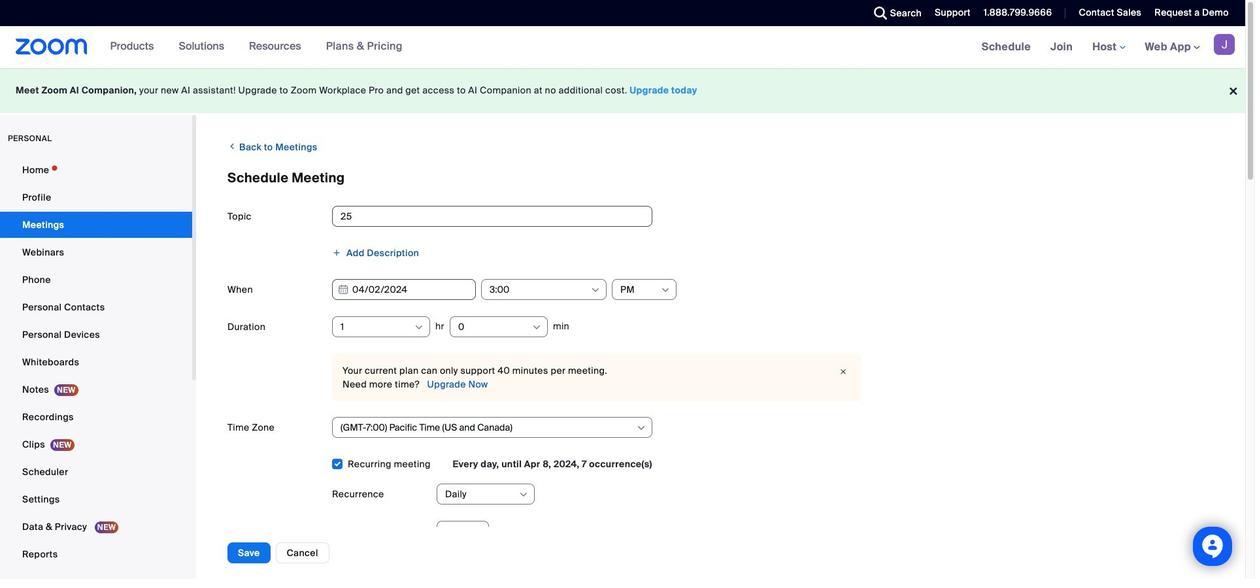 Task type: locate. For each thing, give the bounding box(es) containing it.
2 horizontal spatial show options image
[[661, 285, 671, 296]]

My Meeting text field
[[332, 206, 653, 227]]

banner
[[0, 26, 1246, 69]]

show options image
[[591, 285, 601, 296], [532, 322, 542, 333], [519, 490, 529, 500]]

2 horizontal spatial show options image
[[591, 285, 601, 296]]

2 vertical spatial show options image
[[636, 423, 647, 434]]

footer
[[0, 68, 1246, 113]]

0 horizontal spatial show options image
[[414, 322, 425, 333]]

profile picture image
[[1215, 34, 1236, 55]]

1 vertical spatial show options image
[[414, 322, 425, 333]]

0 horizontal spatial show options image
[[519, 490, 529, 500]]

zoom logo image
[[16, 39, 87, 55]]

0 vertical spatial show options image
[[661, 285, 671, 296]]

show options image
[[661, 285, 671, 296], [414, 322, 425, 333], [636, 423, 647, 434]]

1 horizontal spatial show options image
[[532, 322, 542, 333]]

left image
[[228, 140, 237, 153]]

1 horizontal spatial show options image
[[636, 423, 647, 434]]



Task type: describe. For each thing, give the bounding box(es) containing it.
product information navigation
[[100, 26, 413, 68]]

1 vertical spatial show options image
[[532, 322, 542, 333]]

2 vertical spatial show options image
[[519, 490, 529, 500]]

personal menu menu
[[0, 157, 192, 569]]

add image
[[332, 249, 341, 258]]

0 vertical spatial show options image
[[591, 285, 601, 296]]

select start time text field
[[490, 280, 590, 300]]

select time zone text field
[[341, 418, 636, 438]]

close image
[[836, 366, 852, 379]]

meetings navigation
[[972, 26, 1246, 69]]

choose date text field
[[332, 279, 476, 300]]



Task type: vqa. For each thing, say whether or not it's contained in the screenshot.
add image
yes



